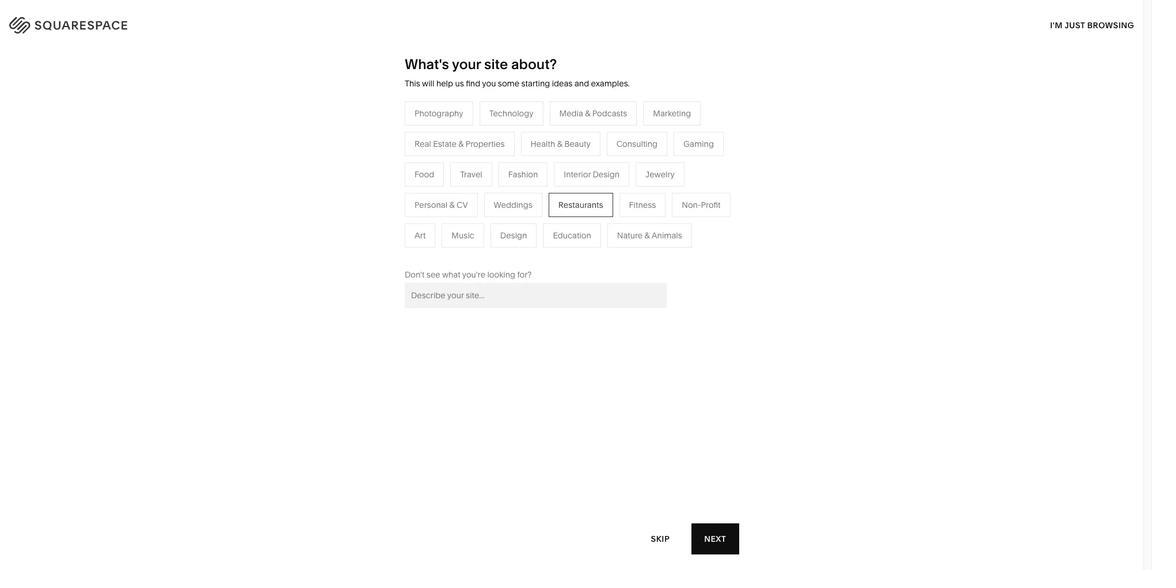 Task type: describe. For each thing, give the bounding box(es) containing it.
Gaming radio
[[674, 132, 724, 156]]

community
[[316, 212, 360, 222]]

Technology radio
[[479, 101, 543, 125]]

what's
[[405, 56, 449, 73]]

don't see what you're looking for?
[[405, 269, 532, 280]]

nature & animals inside nature & animals radio
[[617, 230, 682, 241]]

Nature & Animals radio
[[607, 223, 692, 247]]

1 vertical spatial real
[[438, 246, 454, 257]]

design inside interior design radio
[[593, 169, 620, 180]]

0 horizontal spatial non-
[[369, 212, 389, 222]]

Weddings radio
[[484, 193, 542, 217]]

fashion
[[508, 169, 538, 180]]

education
[[553, 230, 591, 241]]

1 vertical spatial media & podcasts
[[438, 194, 505, 205]]

gaming
[[684, 139, 714, 149]]

consulting
[[617, 139, 658, 149]]

properties inside option
[[466, 139, 505, 149]]

browsing
[[1087, 20, 1134, 30]]

squarespace logo link
[[23, 14, 244, 32]]

jewelry
[[646, 169, 675, 180]]

home
[[559, 160, 582, 170]]

media inside media & podcasts "radio"
[[559, 108, 583, 118]]

Music radio
[[442, 223, 484, 247]]

animals inside radio
[[652, 230, 682, 241]]

fitness inside option
[[629, 200, 656, 210]]

site
[[484, 56, 508, 73]]

Restaurants radio
[[549, 193, 613, 217]]

Don't see what you're looking for? field
[[405, 283, 667, 308]]

examples.
[[591, 78, 630, 89]]

health & beauty
[[531, 139, 591, 149]]

non-profit
[[682, 200, 721, 210]]

what
[[442, 269, 460, 280]]

us
[[455, 78, 464, 89]]

home & decor
[[559, 160, 615, 170]]

skip
[[651, 533, 670, 544]]

real estate & properties link
[[438, 246, 539, 257]]

degraw element
[[416, 394, 727, 570]]

Travel radio
[[450, 162, 492, 186]]

about?
[[511, 56, 557, 73]]

Interior Design radio
[[554, 162, 629, 186]]

some
[[498, 78, 519, 89]]

help
[[436, 78, 453, 89]]

community & non-profits
[[316, 212, 412, 222]]

& inside radio
[[557, 139, 562, 149]]

technology
[[489, 108, 533, 118]]

Education radio
[[543, 223, 601, 247]]

find
[[466, 78, 480, 89]]

nature & animals link
[[559, 177, 636, 188]]

Fitness radio
[[619, 193, 666, 217]]

Food radio
[[405, 162, 444, 186]]

0 horizontal spatial weddings
[[438, 229, 476, 239]]

Jewelry radio
[[636, 162, 685, 186]]

starting
[[521, 78, 550, 89]]

nature inside nature & animals radio
[[617, 230, 643, 241]]

1 vertical spatial podcasts
[[471, 194, 505, 205]]

marketing
[[653, 108, 691, 118]]

0 horizontal spatial fitness
[[559, 194, 586, 205]]

beauty
[[564, 139, 591, 149]]

log             in
[[1100, 18, 1129, 29]]

Marketing radio
[[643, 101, 701, 125]]

1 vertical spatial properties
[[489, 246, 528, 257]]

health
[[531, 139, 555, 149]]

podcasts inside "radio"
[[592, 108, 627, 118]]

art
[[415, 230, 426, 241]]

and
[[575, 78, 589, 89]]

photography
[[415, 108, 463, 118]]

you're
[[462, 269, 485, 280]]

events
[[438, 212, 463, 222]]

decor
[[592, 160, 615, 170]]

0 vertical spatial animals
[[594, 177, 624, 188]]

Consulting radio
[[607, 132, 667, 156]]

1 vertical spatial media
[[438, 194, 461, 205]]

real inside option
[[415, 139, 431, 149]]

i'm just browsing link
[[1050, 9, 1134, 41]]

weddings inside 'option'
[[494, 200, 532, 210]]

Real Estate & Properties radio
[[405, 132, 514, 156]]

music
[[452, 230, 474, 241]]

0 horizontal spatial travel
[[438, 160, 460, 170]]

profit
[[701, 200, 721, 210]]

in
[[1120, 18, 1129, 29]]

0 vertical spatial nature
[[559, 177, 585, 188]]

weddings link
[[438, 229, 488, 239]]

squarespace logo image
[[23, 14, 151, 32]]



Task type: vqa. For each thing, say whether or not it's contained in the screenshot.
the left the Get Started
no



Task type: locate. For each thing, give the bounding box(es) containing it.
real up food option
[[415, 139, 431, 149]]

will
[[422, 78, 434, 89]]

0 vertical spatial properties
[[466, 139, 505, 149]]

nature & animals down "fitness" option
[[617, 230, 682, 241]]

travel link
[[438, 160, 471, 170]]

1 horizontal spatial media & podcasts
[[559, 108, 627, 118]]

estate down music
[[456, 246, 480, 257]]

your
[[452, 56, 481, 73]]

real
[[415, 139, 431, 149], [438, 246, 454, 257]]

real estate & properties inside option
[[415, 139, 505, 149]]

travel inside radio
[[460, 169, 482, 180]]

properties up travel radio at the left of page
[[466, 139, 505, 149]]

0 vertical spatial non-
[[682, 200, 701, 210]]

this
[[405, 78, 420, 89]]

cv
[[457, 200, 468, 210]]

media
[[559, 108, 583, 118], [438, 194, 461, 205]]

Personal & CV radio
[[405, 193, 478, 217]]

see
[[427, 269, 440, 280]]

nature down "fitness" option
[[617, 230, 643, 241]]

profits
[[389, 212, 412, 222]]

restaurants link
[[438, 177, 494, 188]]

weddings up design option
[[494, 200, 532, 210]]

1 horizontal spatial media
[[559, 108, 583, 118]]

real estate & properties
[[415, 139, 505, 149], [438, 246, 528, 257]]

podcasts down examples.
[[592, 108, 627, 118]]

podcasts
[[592, 108, 627, 118], [471, 194, 505, 205]]

media & podcasts link
[[438, 194, 517, 205]]

estate
[[433, 139, 457, 149], [456, 246, 480, 257]]

next button
[[691, 523, 739, 554]]

media up events
[[438, 194, 461, 205]]

animals down the decor
[[594, 177, 624, 188]]

i'm just browsing
[[1050, 20, 1134, 30]]

fitness link
[[559, 194, 598, 205]]

nature & animals down home & decor link
[[559, 177, 624, 188]]

restaurants inside radio
[[558, 200, 603, 210]]

1 horizontal spatial animals
[[652, 230, 682, 241]]

community & non-profits link
[[316, 212, 424, 222]]

personal & cv
[[415, 200, 468, 210]]

0 horizontal spatial real
[[415, 139, 431, 149]]

fitness
[[559, 194, 586, 205], [629, 200, 656, 210]]

1 vertical spatial nature & animals
[[617, 230, 682, 241]]

media & podcasts inside "radio"
[[559, 108, 627, 118]]

for?
[[517, 269, 532, 280]]

just
[[1065, 20, 1085, 30]]

nature down "home"
[[559, 177, 585, 188]]

Art radio
[[405, 223, 436, 247]]

1 horizontal spatial real
[[438, 246, 454, 257]]

events link
[[438, 212, 474, 222]]

interior
[[564, 169, 591, 180]]

fitness up nature & animals radio
[[629, 200, 656, 210]]

0 horizontal spatial restaurants
[[438, 177, 482, 188]]

1 horizontal spatial nature
[[617, 230, 643, 241]]

Design radio
[[490, 223, 537, 247]]

0 horizontal spatial media & podcasts
[[438, 194, 505, 205]]

looking
[[487, 269, 515, 280]]

media & podcasts down and
[[559, 108, 627, 118]]

non-
[[682, 200, 701, 210], [369, 212, 389, 222]]

0 vertical spatial restaurants
[[438, 177, 482, 188]]

home & decor link
[[559, 160, 626, 170]]

interior design
[[564, 169, 620, 180]]

travel
[[438, 160, 460, 170], [460, 169, 482, 180]]

real estate & properties up you're
[[438, 246, 528, 257]]

design inside design option
[[500, 230, 527, 241]]

Health & Beauty radio
[[521, 132, 600, 156]]

non- right community
[[369, 212, 389, 222]]

restaurants
[[438, 177, 482, 188], [558, 200, 603, 210]]

food
[[415, 169, 434, 180]]

don't
[[405, 269, 425, 280]]

0 horizontal spatial media
[[438, 194, 461, 205]]

media & podcasts
[[559, 108, 627, 118], [438, 194, 505, 205]]

1 vertical spatial estate
[[456, 246, 480, 257]]

nature
[[559, 177, 585, 188], [617, 230, 643, 241]]

ideas
[[552, 78, 573, 89]]

0 horizontal spatial design
[[500, 230, 527, 241]]

0 vertical spatial weddings
[[494, 200, 532, 210]]

0 horizontal spatial podcasts
[[471, 194, 505, 205]]

estate inside option
[[433, 139, 457, 149]]

fitness down interior at the top of the page
[[559, 194, 586, 205]]

restaurants down nature & animals link
[[558, 200, 603, 210]]

1 vertical spatial animals
[[652, 230, 682, 241]]

1 horizontal spatial non-
[[682, 200, 701, 210]]

1 horizontal spatial restaurants
[[558, 200, 603, 210]]

estate up travel link
[[433, 139, 457, 149]]

Photography radio
[[405, 101, 473, 125]]

1 horizontal spatial travel
[[460, 169, 482, 180]]

non- inside option
[[682, 200, 701, 210]]

& inside option
[[458, 139, 464, 149]]

1 vertical spatial non-
[[369, 212, 389, 222]]

travel up media & podcasts link
[[460, 169, 482, 180]]

animals
[[594, 177, 624, 188], [652, 230, 682, 241]]

nature & animals
[[559, 177, 624, 188], [617, 230, 682, 241]]

personal
[[415, 200, 447, 210]]

restaurants down travel link
[[438, 177, 482, 188]]

0 vertical spatial podcasts
[[592, 108, 627, 118]]

Non-Profit radio
[[672, 193, 730, 217]]

0 horizontal spatial animals
[[594, 177, 624, 188]]

media & podcasts down restaurants link
[[438, 194, 505, 205]]

podcasts right cv
[[471, 194, 505, 205]]

media up beauty
[[559, 108, 583, 118]]

weddings
[[494, 200, 532, 210], [438, 229, 476, 239]]

non- down jewelry option
[[682, 200, 701, 210]]

Fashion radio
[[499, 162, 548, 186]]

animals down "fitness" option
[[652, 230, 682, 241]]

skip button
[[639, 523, 683, 555]]

1 vertical spatial weddings
[[438, 229, 476, 239]]

design
[[593, 169, 620, 180], [500, 230, 527, 241]]

1 horizontal spatial podcasts
[[592, 108, 627, 118]]

0 vertical spatial design
[[593, 169, 620, 180]]

1 vertical spatial design
[[500, 230, 527, 241]]

what's your site about? this will help us find you some starting ideas and examples.
[[405, 56, 630, 89]]

Media & Podcasts radio
[[550, 101, 637, 125]]

properties up looking
[[489, 246, 528, 257]]

& inside "radio"
[[585, 108, 590, 118]]

properties
[[466, 139, 505, 149], [489, 246, 528, 257]]

0 vertical spatial real
[[415, 139, 431, 149]]

1 horizontal spatial design
[[593, 169, 620, 180]]

1 vertical spatial nature
[[617, 230, 643, 241]]

0 vertical spatial estate
[[433, 139, 457, 149]]

travel down real estate & properties option
[[438, 160, 460, 170]]

&
[[585, 108, 590, 118], [458, 139, 464, 149], [557, 139, 562, 149], [584, 160, 590, 170], [587, 177, 592, 188], [463, 194, 469, 205], [449, 200, 455, 210], [362, 212, 367, 222], [645, 230, 650, 241], [482, 246, 487, 257]]

0 horizontal spatial nature
[[559, 177, 585, 188]]

1 vertical spatial real estate & properties
[[438, 246, 528, 257]]

0 vertical spatial real estate & properties
[[415, 139, 505, 149]]

log
[[1100, 18, 1118, 29]]

real down music
[[438, 246, 454, 257]]

1 horizontal spatial weddings
[[494, 200, 532, 210]]

log             in link
[[1100, 18, 1129, 29]]

degraw image
[[416, 394, 727, 570]]

you
[[482, 78, 496, 89]]

0 vertical spatial media & podcasts
[[559, 108, 627, 118]]

0 vertical spatial nature & animals
[[559, 177, 624, 188]]

1 horizontal spatial fitness
[[629, 200, 656, 210]]

1 vertical spatial restaurants
[[558, 200, 603, 210]]

i'm
[[1050, 20, 1063, 30]]

next
[[704, 533, 726, 544]]

0 vertical spatial media
[[559, 108, 583, 118]]

real estate & properties up travel link
[[415, 139, 505, 149]]

weddings down 'events' link
[[438, 229, 476, 239]]



